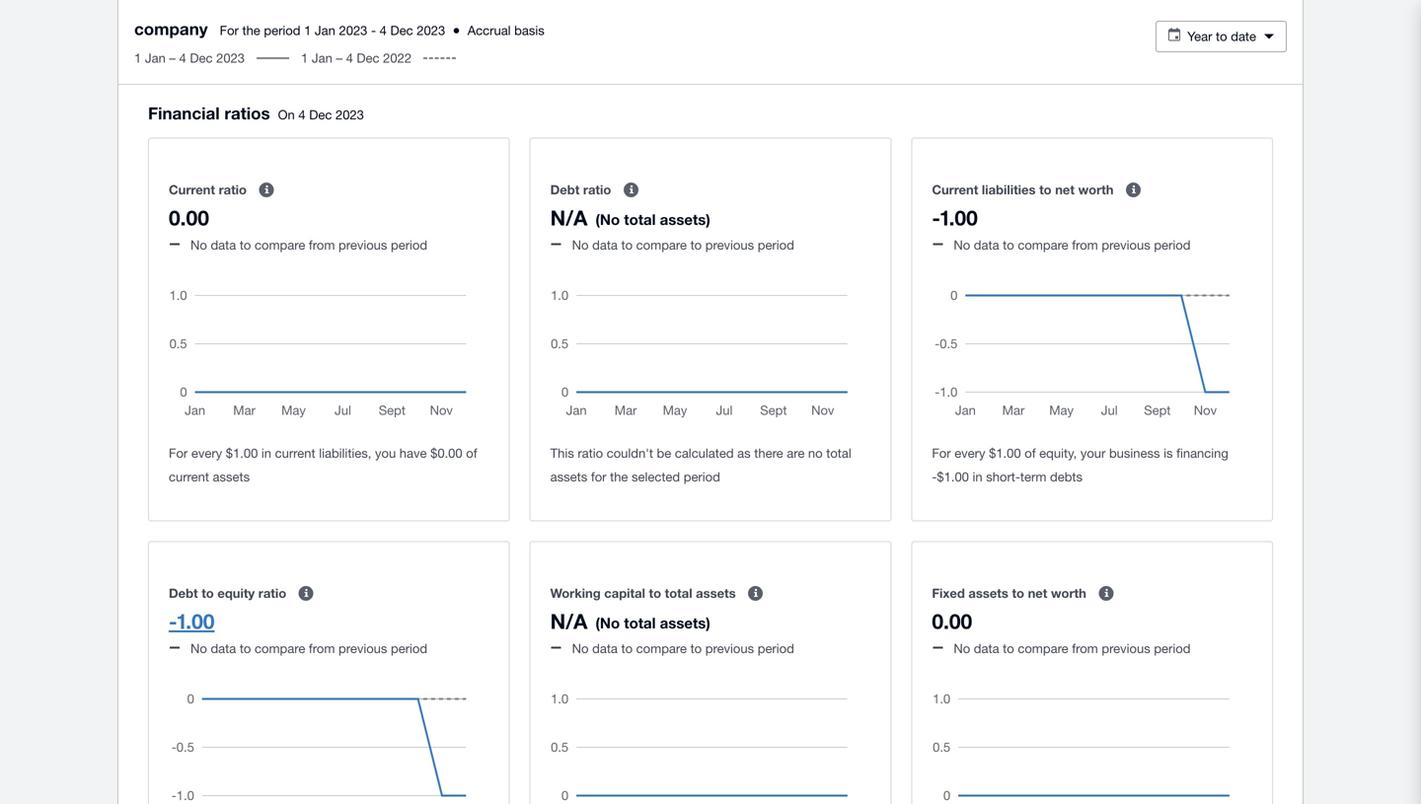 Task type: vqa. For each thing, say whether or not it's contained in the screenshot.
Empty state of the Bills widget with a 'Create your first bill' button and an unpopulated column graph. image
no



Task type: locate. For each thing, give the bounding box(es) containing it.
period for working capital to total assets
[[758, 641, 794, 657]]

0 horizontal spatial for
[[169, 446, 188, 461]]

1 up financial ratios on 4 dec 2023
[[301, 50, 308, 66]]

1 vertical spatial (no
[[596, 615, 620, 632]]

2 no data to compare to previous period from the top
[[572, 641, 794, 657]]

1 down company
[[134, 50, 141, 66]]

$1.00
[[226, 446, 258, 461], [989, 446, 1021, 461], [937, 470, 969, 485]]

for for 0.00
[[169, 446, 188, 461]]

no data to compare to previous period
[[572, 238, 794, 253], [572, 641, 794, 657]]

of right $0.00
[[466, 446, 477, 461]]

-1.00 down debt to equity ratio
[[169, 609, 215, 634]]

2 (no from the top
[[596, 615, 620, 632]]

dec
[[390, 23, 413, 38], [190, 50, 213, 66], [357, 50, 380, 66], [309, 107, 332, 122]]

data down current ratio
[[211, 238, 236, 253]]

worth for -1.00
[[1078, 182, 1114, 198]]

financing
[[1177, 446, 1229, 461]]

dec left the 2022
[[357, 50, 380, 66]]

$1.00 for 0.00
[[226, 446, 258, 461]]

compare for debt to equity ratio
[[255, 641, 305, 657]]

0.00 down fixed
[[932, 609, 972, 634]]

capital
[[604, 586, 645, 601]]

0 horizontal spatial –
[[169, 50, 176, 66]]

1 vertical spatial 0.00
[[932, 609, 972, 634]]

no data to compare from previous period down equity
[[190, 641, 427, 657]]

current
[[169, 182, 215, 198], [932, 182, 978, 198]]

2 ) from the top
[[706, 615, 710, 632]]

there
[[754, 446, 783, 461]]

no data to compare from previous period down fixed assets to net worth
[[954, 641, 1191, 657]]

0 horizontal spatial net
[[1028, 586, 1048, 601]]

the up 1 jan – 4 dec 2023
[[242, 23, 260, 38]]

no data to compare from previous period down more information image
[[190, 238, 427, 253]]

for the selected period
[[588, 470, 720, 485]]

0 horizontal spatial 0.00
[[169, 205, 209, 230]]

1 vertical spatial current
[[169, 470, 209, 485]]

0 horizontal spatial current
[[169, 182, 215, 198]]

no down debt ratio
[[572, 238, 589, 253]]

total
[[624, 211, 656, 229], [826, 446, 852, 461], [624, 615, 656, 632]]

-1.00 down "current liabilities to net worth" on the right of the page
[[932, 205, 978, 230]]

1 horizontal spatial for
[[220, 23, 239, 38]]

to
[[1216, 29, 1227, 44], [1039, 182, 1052, 198], [240, 238, 251, 253], [621, 238, 633, 253], [691, 238, 702, 253], [1003, 238, 1014, 253], [202, 586, 214, 601], [649, 586, 661, 601], [1012, 586, 1025, 601], [240, 641, 251, 657], [621, 641, 633, 657], [691, 641, 702, 657], [1003, 641, 1014, 657]]

working
[[550, 586, 601, 601]]

n/a (no total assets )
[[550, 205, 710, 230], [550, 609, 710, 634]]

1 vertical spatial no data to compare to previous period
[[572, 641, 794, 657]]

current left more information image
[[169, 182, 215, 198]]

every
[[191, 446, 222, 461], [955, 446, 986, 461]]

jan for 1 jan – 4 dec 2022
[[312, 50, 332, 66]]

4 for 1 jan – 4 dec 2023
[[179, 50, 186, 66]]

4 down for the period 1 jan 2023 - 4 dec 2023  ●  accrual basis
[[346, 50, 353, 66]]

1 – from the left
[[169, 50, 176, 66]]

1 horizontal spatial debt
[[550, 182, 580, 198]]

in
[[261, 446, 271, 461], [973, 470, 983, 485]]

– down company
[[169, 50, 176, 66]]

data down capital
[[592, 641, 618, 657]]

(no down debt ratio
[[596, 211, 620, 229]]

1 n/a from the top
[[550, 205, 588, 230]]

of current assets
[[169, 446, 477, 485]]

1 horizontal spatial 0.00
[[932, 609, 972, 634]]

0 horizontal spatial every
[[191, 446, 222, 461]]

net
[[1055, 182, 1075, 198], [1028, 586, 1048, 601]]

worth
[[1078, 182, 1114, 198], [1051, 586, 1087, 601]]

year to date button
[[1156, 21, 1287, 52]]

assets
[[660, 211, 706, 229], [213, 470, 250, 485], [550, 470, 588, 485], [696, 586, 736, 601], [969, 586, 1009, 601], [660, 615, 706, 632]]

1 every from the left
[[191, 446, 222, 461]]

1 vertical spatial 1.00
[[177, 609, 215, 634]]

current
[[275, 446, 315, 461], [169, 470, 209, 485]]

1 ) from the top
[[706, 211, 710, 229]]

jan for 1 jan – 4 dec 2023
[[145, 50, 166, 66]]

4 down company
[[179, 50, 186, 66]]

no down debt to equity ratio
[[190, 641, 207, 657]]

period
[[264, 23, 301, 38], [391, 238, 427, 253], [758, 238, 794, 253], [1154, 238, 1191, 253], [684, 470, 720, 485], [391, 641, 427, 657], [758, 641, 794, 657], [1154, 641, 1191, 657]]

equity
[[218, 586, 255, 601]]

2 current from the left
[[932, 182, 978, 198]]

2 n/a from the top
[[550, 609, 588, 634]]

no
[[808, 446, 823, 461]]

1 horizontal spatial of
[[1025, 446, 1036, 461]]

1 horizontal spatial net
[[1055, 182, 1075, 198]]

no for working capital to total assets
[[572, 641, 589, 657]]

0 horizontal spatial of
[[466, 446, 477, 461]]

1 of from the left
[[466, 446, 477, 461]]

n/a
[[550, 205, 588, 230], [550, 609, 588, 634]]

1.00 down debt to equity ratio
[[177, 609, 215, 634]]

0 vertical spatial n/a (no total assets )
[[550, 205, 710, 230]]

previous for fixed assets to net worth
[[1102, 641, 1151, 657]]

no down fixed
[[954, 641, 970, 657]]

dec right on
[[309, 107, 332, 122]]

net for 0.00
[[1028, 586, 1048, 601]]

- down "current liabilities to net worth" on the right of the page
[[932, 205, 941, 230]]

2 n/a (no total assets ) from the top
[[550, 609, 710, 634]]

1 n/a (no total assets ) from the top
[[550, 205, 710, 230]]

0 horizontal spatial $1.00
[[226, 446, 258, 461]]

1 horizontal spatial –
[[336, 50, 342, 66]]

0 vertical spatial )
[[706, 211, 710, 229]]

1 vertical spatial -1.00
[[169, 609, 215, 634]]

every for -1.00
[[955, 446, 986, 461]]

2 – from the left
[[336, 50, 342, 66]]

ratio for current
[[219, 182, 247, 198]]

total assets
[[550, 446, 852, 485]]

0 vertical spatial the
[[242, 23, 260, 38]]

this
[[550, 446, 574, 461]]

jan
[[315, 23, 335, 38], [145, 50, 166, 66], [312, 50, 332, 66]]

period for fixed assets to net worth
[[1154, 641, 1191, 657]]

more information image for current liabilities to net worth
[[1114, 170, 1153, 210]]

2023 left the accrual
[[417, 23, 445, 38]]

) for working capital to total assets
[[706, 615, 710, 632]]

1 horizontal spatial every
[[955, 446, 986, 461]]

dec for financial ratios on 4 dec 2023
[[309, 107, 332, 122]]

accrual
[[468, 23, 511, 38]]

for every $1.00 of equity, your business is financing -$1.00 in short-term debts
[[932, 446, 1229, 485]]

total for debt ratio
[[624, 211, 656, 229]]

0 horizontal spatial -1.00
[[169, 609, 215, 634]]

1 horizontal spatial 1.00
[[941, 205, 978, 230]]

1 vertical spatial n/a
[[550, 609, 588, 634]]

0 vertical spatial current
[[275, 446, 315, 461]]

current left "liabilities"
[[932, 182, 978, 198]]

compare
[[255, 238, 305, 253], [636, 238, 687, 253], [1018, 238, 1069, 253], [255, 641, 305, 657], [636, 641, 687, 657], [1018, 641, 1069, 657]]

data down fixed assets to net worth
[[974, 641, 999, 657]]

the
[[242, 23, 260, 38], [610, 470, 628, 485]]

jan down company
[[145, 50, 166, 66]]

1 no data to compare to previous period from the top
[[572, 238, 794, 253]]

1 horizontal spatial current
[[932, 182, 978, 198]]

0 vertical spatial net
[[1055, 182, 1075, 198]]

data
[[211, 238, 236, 253], [592, 238, 618, 253], [974, 238, 999, 253], [211, 641, 236, 657], [592, 641, 618, 657], [974, 641, 999, 657]]

previous for current liabilities to net worth
[[1102, 238, 1151, 253]]

1.00 down "current liabilities to net worth" on the right of the page
[[941, 205, 978, 230]]

1 vertical spatial )
[[706, 615, 710, 632]]

0 vertical spatial 1.00
[[941, 205, 978, 230]]

previous for debt to equity ratio
[[339, 641, 387, 657]]

1 jan – 4 dec 2023
[[134, 50, 245, 66]]

no data to compare from previous period down "current liabilities to net worth" on the right of the page
[[954, 238, 1191, 253]]

no data to compare to previous period for capital
[[572, 641, 794, 657]]

you
[[375, 446, 396, 461]]

1
[[304, 23, 311, 38], [134, 50, 141, 66], [301, 50, 308, 66]]

0.00 for fixed
[[932, 609, 972, 634]]

more information image
[[611, 170, 651, 210], [1114, 170, 1153, 210], [286, 574, 326, 614], [736, 574, 775, 614], [1087, 574, 1126, 614]]

more information image for working capital to total assets
[[736, 574, 775, 614]]

data down debt ratio
[[592, 238, 618, 253]]

net right "liabilities"
[[1055, 182, 1075, 198]]

0 vertical spatial debt
[[550, 182, 580, 198]]

1 horizontal spatial current
[[275, 446, 315, 461]]

0 vertical spatial in
[[261, 446, 271, 461]]

1.00
[[941, 205, 978, 230], [177, 609, 215, 634]]

4 right on
[[298, 107, 306, 122]]

2023 up ratios at the left of page
[[216, 50, 245, 66]]

in left liabilities,
[[261, 446, 271, 461]]

2023
[[339, 23, 368, 38], [417, 23, 445, 38], [216, 50, 245, 66], [336, 107, 364, 122]]

0 horizontal spatial debt
[[169, 586, 198, 601]]

is
[[1164, 446, 1173, 461]]

1 vertical spatial the
[[610, 470, 628, 485]]

liabilities
[[982, 182, 1036, 198]]

- up the 1 jan – 4 dec 2022 at top
[[371, 23, 376, 38]]

net right fixed
[[1028, 586, 1048, 601]]

of
[[466, 446, 477, 461], [1025, 446, 1036, 461]]

no down "current liabilities to net worth" on the right of the page
[[954, 238, 970, 253]]

0 horizontal spatial current
[[169, 470, 209, 485]]

1 vertical spatial net
[[1028, 586, 1048, 601]]

no data to compare from previous period
[[190, 238, 427, 253], [954, 238, 1191, 253], [190, 641, 427, 657], [954, 641, 1191, 657]]

period for debt to equity ratio
[[391, 641, 427, 657]]

) for debt ratio
[[706, 211, 710, 229]]

-1.00
[[932, 205, 978, 230], [169, 609, 215, 634]]

data down "liabilities"
[[974, 238, 999, 253]]

have
[[400, 446, 427, 461]]

1 vertical spatial worth
[[1051, 586, 1087, 601]]

jan down for the period 1 jan 2023 - 4 dec 2023  ●  accrual basis
[[312, 50, 332, 66]]

2023 down the 1 jan – 4 dec 2022 at top
[[336, 107, 364, 122]]

1 horizontal spatial in
[[973, 470, 983, 485]]

2 horizontal spatial $1.00
[[989, 446, 1021, 461]]

fixed
[[932, 586, 965, 601]]

fixed assets to net worth
[[932, 586, 1087, 601]]

no down current ratio
[[190, 238, 207, 253]]

(no
[[596, 211, 620, 229], [596, 615, 620, 632]]

2 horizontal spatial for
[[932, 446, 951, 461]]

2023 inside financial ratios on 4 dec 2023
[[336, 107, 364, 122]]

n/a (no total assets ) for capital
[[550, 609, 710, 634]]

ratio
[[219, 182, 247, 198], [583, 182, 611, 198], [578, 446, 603, 461], [258, 586, 286, 601]]

equity,
[[1040, 446, 1077, 461]]

jan up the 1 jan – 4 dec 2022 at top
[[315, 23, 335, 38]]

4 inside financial ratios on 4 dec 2023
[[298, 107, 306, 122]]

dec inside financial ratios on 4 dec 2023
[[309, 107, 332, 122]]

no data to compare from previous period for current liabilities to net worth
[[954, 238, 1191, 253]]

2022
[[383, 50, 412, 66]]

(no down capital
[[596, 615, 620, 632]]

more information image for fixed assets to net worth
[[1087, 574, 1126, 614]]

debt
[[550, 182, 580, 198], [169, 586, 198, 601]]

1 vertical spatial n/a (no total assets )
[[550, 609, 710, 634]]

–
[[169, 50, 176, 66], [336, 50, 342, 66]]

the right for
[[610, 470, 628, 485]]

1 vertical spatial in
[[973, 470, 983, 485]]

0 horizontal spatial the
[[242, 23, 260, 38]]

4 for 1 jan – 4 dec 2022
[[346, 50, 353, 66]]

debts
[[1050, 470, 1083, 485]]

1 vertical spatial debt
[[169, 586, 198, 601]]

1 vertical spatial total
[[826, 446, 852, 461]]

- left short-
[[932, 470, 937, 485]]

every inside for every $1.00 of equity, your business is financing -$1.00 in short-term debts
[[955, 446, 986, 461]]

for inside for every $1.00 of equity, your business is financing -$1.00 in short-term debts
[[932, 446, 951, 461]]

dec down company
[[190, 50, 213, 66]]

dec for 1 jan – 4 dec 2023
[[190, 50, 213, 66]]

1 horizontal spatial -1.00
[[932, 205, 978, 230]]

-1.00 for current
[[932, 205, 978, 230]]

compare for current ratio
[[255, 238, 305, 253]]

0 vertical spatial no data to compare to previous period
[[572, 238, 794, 253]]

0 horizontal spatial 1.00
[[177, 609, 215, 634]]

0 vertical spatial n/a
[[550, 205, 588, 230]]

1 current from the left
[[169, 182, 215, 198]]

data for current liabilities to net worth
[[974, 238, 999, 253]]

assets inside of current assets
[[213, 470, 250, 485]]

1 for 1 jan – 4 dec 2023
[[134, 50, 141, 66]]

(no for capital
[[596, 615, 620, 632]]

$1.00 for -1.00
[[989, 446, 1021, 461]]

– down for the period 1 jan 2023 - 4 dec 2023  ●  accrual basis
[[336, 50, 342, 66]]

0.00 down current ratio
[[169, 205, 209, 230]]

for
[[591, 470, 607, 485]]

n/a down debt ratio
[[550, 205, 588, 230]]

1 horizontal spatial the
[[610, 470, 628, 485]]

0 vertical spatial -1.00
[[932, 205, 978, 230]]

the for for
[[610, 470, 628, 485]]

0 vertical spatial worth
[[1078, 182, 1114, 198]]

-
[[371, 23, 376, 38], [932, 205, 941, 230], [932, 470, 937, 485], [169, 609, 177, 634]]

2 every from the left
[[955, 446, 986, 461]]

2023 for jan
[[216, 50, 245, 66]]

period for debt ratio
[[758, 238, 794, 253]]

previous
[[339, 238, 387, 253], [705, 238, 754, 253], [1102, 238, 1151, 253], [339, 641, 387, 657], [705, 641, 754, 657], [1102, 641, 1151, 657]]

)
[[706, 211, 710, 229], [706, 615, 710, 632]]

year
[[1188, 29, 1213, 44]]

0 vertical spatial total
[[624, 211, 656, 229]]

1 (no from the top
[[596, 211, 620, 229]]

current for -1.00
[[932, 182, 978, 198]]

0 vertical spatial (no
[[596, 211, 620, 229]]

1.00 for current
[[941, 205, 978, 230]]

0.00
[[169, 205, 209, 230], [932, 609, 972, 634]]

on
[[278, 107, 295, 122]]

from
[[309, 238, 335, 253], [1072, 238, 1098, 253], [309, 641, 335, 657], [1072, 641, 1098, 657]]

no for current ratio
[[190, 238, 207, 253]]

for
[[220, 23, 239, 38], [169, 446, 188, 461], [932, 446, 951, 461]]

data down debt to equity ratio
[[211, 641, 236, 657]]

term
[[1021, 470, 1047, 485]]

from for fixed assets to net worth
[[1072, 641, 1098, 657]]

n/a (no total assets ) down debt ratio
[[550, 205, 710, 230]]

in left short-
[[973, 470, 983, 485]]

no down working on the left bottom
[[572, 641, 589, 657]]

0 vertical spatial 0.00
[[169, 205, 209, 230]]

n/a down working on the left bottom
[[550, 609, 588, 634]]

ratio for this
[[578, 446, 603, 461]]

no
[[190, 238, 207, 253], [572, 238, 589, 253], [954, 238, 970, 253], [190, 641, 207, 657], [572, 641, 589, 657], [954, 641, 970, 657]]

of up term
[[1025, 446, 1036, 461]]

2 of from the left
[[1025, 446, 1036, 461]]

2023 up the 1 jan – 4 dec 2022 at top
[[339, 23, 368, 38]]

4
[[380, 23, 387, 38], [179, 50, 186, 66], [346, 50, 353, 66], [298, 107, 306, 122]]

-1.00 for debt
[[169, 609, 215, 634]]

ratios
[[224, 103, 270, 123]]

n/a (no total assets ) down capital
[[550, 609, 710, 634]]

2 vertical spatial total
[[624, 615, 656, 632]]



Task type: describe. For each thing, give the bounding box(es) containing it.
debt for debt ratio
[[550, 182, 580, 198]]

for the period 1 jan 2023 - 4 dec 2023  ●  accrual basis
[[220, 23, 545, 38]]

– for 4 dec 2022
[[336, 50, 342, 66]]

no for current liabilities to net worth
[[954, 238, 970, 253]]

your
[[1081, 446, 1106, 461]]

financial ratios on 4 dec 2023
[[148, 103, 364, 123]]

every for 0.00
[[191, 446, 222, 461]]

data for fixed assets to net worth
[[974, 641, 999, 657]]

more information image for debt ratio
[[611, 170, 651, 210]]

debt ratio
[[550, 182, 611, 198]]

period for current liabilities to net worth
[[1154, 238, 1191, 253]]

more information image for debt to equity ratio
[[286, 574, 326, 614]]

for every $1.00 in current liabilities, you have $0.00
[[169, 446, 463, 461]]

of inside of current assets
[[466, 446, 477, 461]]

0 horizontal spatial in
[[261, 446, 271, 461]]

data for debt ratio
[[592, 238, 618, 253]]

net for -1.00
[[1055, 182, 1075, 198]]

date
[[1231, 29, 1256, 44]]

no for fixed assets to net worth
[[954, 641, 970, 657]]

- down debt to equity ratio
[[169, 609, 177, 634]]

(no for ratio
[[596, 211, 620, 229]]

1 jan – 4 dec 2022
[[301, 50, 412, 66]]

total for working capital to total assets
[[624, 615, 656, 632]]

debt to equity ratio
[[169, 586, 286, 601]]

calculated
[[675, 446, 734, 461]]

1 for 1 jan – 4 dec 2022
[[301, 50, 308, 66]]

as
[[737, 446, 751, 461]]

data for current ratio
[[211, 238, 236, 253]]

more information image
[[247, 170, 286, 210]]

current liabilities to net worth
[[932, 182, 1114, 198]]

for for -1.00
[[932, 446, 951, 461]]

data for debt to equity ratio
[[211, 641, 236, 657]]

liabilities,
[[319, 446, 372, 461]]

ratio for debt
[[583, 182, 611, 198]]

– for 4 dec 2023
[[169, 50, 176, 66]]

couldn't
[[607, 446, 653, 461]]

0.00 for current
[[169, 205, 209, 230]]

from for current liabilities to net worth
[[1072, 238, 1098, 253]]

dec for 1 jan – 4 dec 2022
[[357, 50, 380, 66]]

compare for current liabilities to net worth
[[1018, 238, 1069, 253]]

from for current ratio
[[309, 238, 335, 253]]

no data to compare from previous period for debt to equity ratio
[[190, 641, 427, 657]]

- inside for every $1.00 of equity, your business is financing -$1.00 in short-term debts
[[932, 470, 937, 485]]

this ratio couldn't be calculated as there are no
[[550, 446, 826, 461]]

current for 0.00
[[169, 182, 215, 198]]

n/a for debt
[[550, 205, 588, 230]]

compare for debt ratio
[[636, 238, 687, 253]]

debt for debt to equity ratio
[[169, 586, 198, 601]]

$0.00
[[430, 446, 463, 461]]

from for debt to equity ratio
[[309, 641, 335, 657]]

short-
[[986, 470, 1021, 485]]

2023 for the
[[339, 23, 368, 38]]

1 up the 1 jan – 4 dec 2022 at top
[[304, 23, 311, 38]]

4 up the 2022
[[380, 23, 387, 38]]

working capital to total assets
[[550, 586, 736, 601]]

2023 for ratios
[[336, 107, 364, 122]]

n/a (no total assets ) for ratio
[[550, 205, 710, 230]]

no data to compare to previous period for ratio
[[572, 238, 794, 253]]

data for working capital to total assets
[[592, 641, 618, 657]]

of inside for every $1.00 of equity, your business is financing -$1.00 in short-term debts
[[1025, 446, 1036, 461]]

financial
[[148, 103, 220, 123]]

total
[[665, 586, 692, 601]]

period for current ratio
[[391, 238, 427, 253]]

1 horizontal spatial $1.00
[[937, 470, 969, 485]]

to inside year to date popup button
[[1216, 29, 1227, 44]]

basis
[[514, 23, 545, 38]]

previous for working capital to total assets
[[705, 641, 754, 657]]

no data to compare from previous period for fixed assets to net worth
[[954, 641, 1191, 657]]

be
[[657, 446, 671, 461]]

dec up the 2022
[[390, 23, 413, 38]]

1.00 for debt
[[177, 609, 215, 634]]

no for debt to equity ratio
[[190, 641, 207, 657]]

current inside of current assets
[[169, 470, 209, 485]]

compare for working capital to total assets
[[636, 641, 687, 657]]

worth for 0.00
[[1051, 586, 1087, 601]]

previous for debt ratio
[[705, 238, 754, 253]]

assets inside the total assets
[[550, 470, 588, 485]]

the for for
[[242, 23, 260, 38]]

no data to compare from previous period for current ratio
[[190, 238, 427, 253]]

current ratio
[[169, 182, 247, 198]]

business
[[1109, 446, 1160, 461]]

4 for financial ratios on 4 dec 2023
[[298, 107, 306, 122]]

year to date
[[1188, 29, 1256, 44]]

selected
[[632, 470, 680, 485]]

are
[[787, 446, 805, 461]]

compare for fixed assets to net worth
[[1018, 641, 1069, 657]]

no for debt ratio
[[572, 238, 589, 253]]

n/a for working
[[550, 609, 588, 634]]

in inside for every $1.00 of equity, your business is financing -$1.00 in short-term debts
[[973, 470, 983, 485]]

previous for current ratio
[[339, 238, 387, 253]]

total inside the total assets
[[826, 446, 852, 461]]

company
[[134, 19, 208, 38]]



